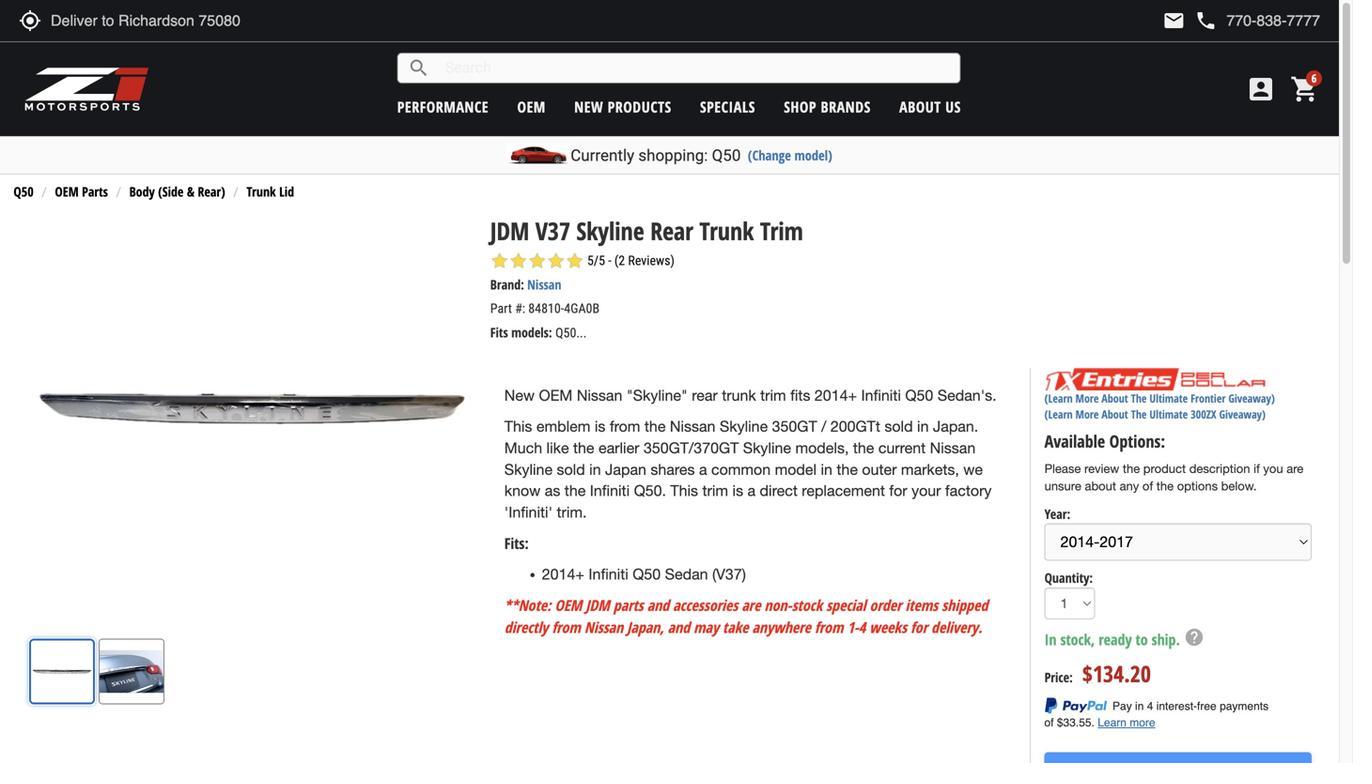 Task type: vqa. For each thing, say whether or not it's contained in the screenshot.
drag
no



Task type: describe. For each thing, give the bounding box(es) containing it.
jdm inside jdm v37 skyline rear trunk trim star star star star star 5/5 - (2 reviews) brand: nissan part #: 84810-4ga0b fits models: q50...
[[490, 214, 529, 248]]

specials link
[[700, 97, 755, 117]]

shopping_cart link
[[1286, 74, 1320, 104]]

body (side & rear)
[[129, 183, 225, 201]]

1 horizontal spatial trim
[[760, 387, 786, 405]]

body
[[129, 183, 155, 201]]

your
[[912, 483, 941, 500]]

1 vertical spatial and
[[668, 618, 690, 638]]

models,
[[795, 440, 849, 457]]

0 vertical spatial giveaway)
[[1229, 391, 1275, 407]]

trunk lid
[[247, 183, 294, 201]]

jdm v37 skyline rear trunk trim star star star star star 5/5 - (2 reviews) brand: nissan part #: 84810-4ga0b fits models: q50...
[[490, 214, 803, 342]]

account_box link
[[1241, 74, 1281, 104]]

trunk lid link
[[247, 183, 294, 201]]

parts
[[82, 183, 108, 201]]

the right "like"
[[573, 440, 594, 457]]

(change
[[748, 146, 791, 164]]

q50...
[[555, 326, 587, 341]]

1 vertical spatial this
[[670, 483, 698, 500]]

the down "skyline"
[[645, 418, 666, 436]]

1 vertical spatial about
[[1102, 391, 1128, 407]]

(side
[[158, 183, 184, 201]]

oem left the parts
[[55, 183, 79, 201]]

**note:
[[504, 596, 551, 616]]

fits
[[490, 324, 508, 342]]

common
[[711, 461, 771, 479]]

sedan
[[665, 566, 708, 584]]

fits
[[790, 387, 810, 405]]

to
[[1136, 630, 1148, 650]]

shopping_cart
[[1290, 74, 1320, 104]]

available
[[1045, 430, 1105, 453]]

stock,
[[1060, 630, 1095, 650]]

japan.
[[933, 418, 978, 436]]

japan
[[605, 461, 646, 479]]

0 horizontal spatial in
[[589, 461, 601, 479]]

below.
[[1221, 479, 1257, 494]]

special
[[826, 596, 866, 616]]

350gt
[[772, 418, 817, 436]]

shipped
[[942, 596, 988, 616]]

the right of
[[1157, 479, 1174, 494]]

trunk
[[722, 387, 756, 405]]

oem parts
[[55, 183, 108, 201]]

0 vertical spatial and
[[647, 596, 669, 616]]

trunk inside jdm v37 skyline rear trunk trim star star star star star 5/5 - (2 reviews) brand: nissan part #: 84810-4ga0b fits models: q50...
[[699, 214, 754, 248]]

q50 left (change on the right of the page
[[712, 146, 741, 165]]

new
[[504, 387, 535, 405]]

anywhere
[[752, 618, 811, 638]]

items
[[905, 596, 938, 616]]

search
[[408, 57, 430, 79]]

performance link
[[397, 97, 489, 117]]

2 more from the top
[[1076, 407, 1099, 423]]

review
[[1084, 462, 1119, 477]]

rear
[[650, 214, 693, 248]]

lid
[[279, 183, 294, 201]]

0 vertical spatial this
[[504, 418, 532, 436]]

nissan link
[[527, 276, 561, 294]]

the up trim.
[[565, 483, 586, 500]]

body (side & rear) link
[[129, 183, 225, 201]]

0 horizontal spatial from
[[552, 618, 581, 638]]

0 vertical spatial infiniti
[[861, 387, 901, 405]]

(learn more about the ultimate frontier giveaway) link
[[1045, 391, 1275, 407]]

for inside this emblem is from the nissan skyline 350gt / 200gtt sold in japan. much like the earlier 350gt/370gt skyline models, the current nissan skyline sold in japan shares a common model in the outer markets, we know as the infiniti q50. this trim is a direct replacement for your factory 'infiniti' trim.
[[889, 483, 907, 500]]

0 vertical spatial a
[[699, 461, 707, 479]]

you
[[1263, 462, 1283, 477]]

4
[[859, 618, 866, 638]]

skyline inside jdm v37 skyline rear trunk trim star star star star star 5/5 - (2 reviews) brand: nissan part #: 84810-4ga0b fits models: q50...
[[576, 214, 644, 248]]

ready
[[1099, 630, 1132, 650]]

oem up emblem in the bottom of the page
[[539, 387, 573, 405]]

1-
[[847, 618, 859, 638]]

4 star from the left
[[547, 252, 566, 271]]

in stock, ready to ship. help
[[1045, 628, 1205, 650]]

current
[[878, 440, 926, 457]]

nissan inside **note: oem jdm parts and accessories are non-stock special order items shipped directly from nissan japan, and may take anywhere from 1-4 weeks for delivery.
[[584, 618, 623, 638]]

5 star from the left
[[566, 252, 584, 271]]

are inside (learn more about the ultimate frontier giveaway) (learn more about the ultimate 300zx giveaway) available options: please review the product description if you are unsure about any of the options below.
[[1287, 462, 1304, 477]]

infiniti inside this emblem is from the nissan skyline 350gt / 200gtt sold in japan. much like the earlier 350gt/370gt skyline models, the current nissan skyline sold in japan shares a common model in the outer markets, we know as the infiniti q50. this trim is a direct replacement for your factory 'infiniti' trim.
[[590, 483, 630, 500]]

like
[[546, 440, 569, 457]]

1 vertical spatial giveaway)
[[1219, 407, 1266, 423]]

2 star from the left
[[509, 252, 528, 271]]

2 ultimate from the top
[[1150, 407, 1188, 423]]

trim inside this emblem is from the nissan skyline 350gt / 200gtt sold in japan. much like the earlier 350gt/370gt skyline models, the current nissan skyline sold in japan shares a common model in the outer markets, we know as the infiniti q50. this trim is a direct replacement for your factory 'infiniti' trim.
[[702, 483, 728, 500]]

my_location
[[19, 9, 41, 32]]

the down 200gtt
[[853, 440, 874, 457]]

markets,
[[901, 461, 959, 479]]

shopping:
[[638, 146, 708, 165]]

product
[[1143, 462, 1186, 477]]

japan,
[[627, 618, 664, 638]]

price:
[[1045, 669, 1073, 687]]

replacement
[[802, 483, 885, 500]]

about
[[1085, 479, 1116, 494]]

skyline down much
[[504, 461, 553, 479]]

stock
[[792, 596, 822, 616]]

currently shopping: q50 (change model)
[[571, 146, 832, 165]]

&
[[187, 183, 194, 201]]

oem link
[[517, 97, 546, 117]]

phone link
[[1195, 9, 1320, 32]]

this emblem is from the nissan skyline 350gt / 200gtt sold in japan. much like the earlier 350gt/370gt skyline models, the current nissan skyline sold in japan shares a common model in the outer markets, we know as the infiniti q50. this trim is a direct replacement for your factory 'infiniti' trim.
[[504, 418, 992, 522]]

1 vertical spatial sold
[[557, 461, 585, 479]]

non-
[[764, 596, 792, 616]]

q50 up japan.
[[905, 387, 933, 405]]

shop brands
[[784, 97, 871, 117]]

2 horizontal spatial in
[[917, 418, 929, 436]]

any
[[1120, 479, 1139, 494]]

4ga0b
[[564, 301, 600, 317]]

Search search field
[[430, 54, 960, 83]]

$134.20
[[1082, 659, 1151, 690]]

factory
[[945, 483, 992, 500]]

frontier
[[1191, 391, 1226, 407]]

outer
[[862, 461, 897, 479]]

help
[[1184, 628, 1205, 648]]

know
[[504, 483, 541, 500]]



Task type: locate. For each thing, give the bounding box(es) containing it.
models:
[[511, 324, 552, 342]]

1 vertical spatial for
[[911, 618, 928, 638]]

0 vertical spatial jdm
[[490, 214, 529, 248]]

infiniti down japan
[[590, 483, 630, 500]]

take
[[723, 618, 749, 638]]

trunk
[[247, 183, 276, 201], [699, 214, 754, 248]]

are
[[1287, 462, 1304, 477], [742, 596, 761, 616]]

quantity:
[[1045, 569, 1093, 587]]

oem inside **note: oem jdm parts and accessories are non-stock special order items shipped directly from nissan japan, and may take anywhere from 1-4 weeks for delivery.
[[555, 596, 582, 616]]

1 horizontal spatial jdm
[[586, 596, 610, 616]]

0 vertical spatial trim
[[760, 387, 786, 405]]

unsure
[[1045, 479, 1082, 494]]

0 vertical spatial for
[[889, 483, 907, 500]]

in down models,
[[821, 461, 833, 479]]

0 horizontal spatial is
[[595, 418, 606, 436]]

(v37)
[[712, 566, 746, 584]]

jdm left v37
[[490, 214, 529, 248]]

mail
[[1163, 9, 1185, 32]]

0 horizontal spatial this
[[504, 418, 532, 436]]

infiniti
[[861, 387, 901, 405], [590, 483, 630, 500], [589, 566, 628, 584]]

nissan down the parts on the left bottom of the page
[[584, 618, 623, 638]]

0 vertical spatial sold
[[885, 418, 913, 436]]

1 vertical spatial infiniti
[[590, 483, 630, 500]]

trim.
[[557, 504, 587, 522]]

1 horizontal spatial is
[[733, 483, 743, 500]]

account_box
[[1246, 74, 1276, 104]]

sold down "like"
[[557, 461, 585, 479]]

model)
[[795, 146, 832, 164]]

1 vertical spatial jdm
[[586, 596, 610, 616]]

the up '(learn more about the ultimate 300zx giveaway)' link
[[1131, 391, 1147, 407]]

0 horizontal spatial 2014+
[[542, 566, 584, 584]]

0 vertical spatial 2014+
[[815, 387, 857, 405]]

rear
[[692, 387, 718, 405]]

1 vertical spatial more
[[1076, 407, 1099, 423]]

trim
[[760, 214, 803, 248]]

1 vertical spatial trunk
[[699, 214, 754, 248]]

q50
[[712, 146, 741, 165], [14, 183, 34, 201], [905, 387, 933, 405], [633, 566, 661, 584]]

trunk left lid
[[247, 183, 276, 201]]

infiniti up the parts on the left bottom of the page
[[589, 566, 628, 584]]

options:
[[1109, 430, 1165, 453]]

oem
[[517, 97, 546, 117], [55, 183, 79, 201], [539, 387, 573, 405], [555, 596, 582, 616]]

infiniti up 200gtt
[[861, 387, 901, 405]]

1 horizontal spatial 2014+
[[815, 387, 857, 405]]

order
[[870, 596, 902, 616]]

are left "non-"
[[742, 596, 761, 616]]

ultimate down (learn more about the ultimate frontier giveaway) link
[[1150, 407, 1188, 423]]

the
[[645, 418, 666, 436], [573, 440, 594, 457], [853, 440, 874, 457], [837, 461, 858, 479], [1123, 462, 1140, 477], [1157, 479, 1174, 494], [565, 483, 586, 500]]

1 horizontal spatial a
[[748, 483, 756, 500]]

in
[[917, 418, 929, 436], [589, 461, 601, 479], [821, 461, 833, 479]]

1 vertical spatial ultimate
[[1150, 407, 1188, 423]]

0 horizontal spatial for
[[889, 483, 907, 500]]

a down 350gt/370gt
[[699, 461, 707, 479]]

brands
[[821, 97, 871, 117]]

0 vertical spatial trunk
[[247, 183, 276, 201]]

0 horizontal spatial sold
[[557, 461, 585, 479]]

skyline up common
[[743, 440, 791, 457]]

shop brands link
[[784, 97, 871, 117]]

ultimate
[[1150, 391, 1188, 407], [1150, 407, 1188, 423]]

brand:
[[490, 276, 524, 294]]

(learn more about the ultimate 300zx giveaway) link
[[1045, 407, 1266, 423]]

nissan down japan.
[[930, 440, 976, 457]]

for inside **note: oem jdm parts and accessories are non-stock special order items shipped directly from nissan japan, and may take anywhere from 1-4 weeks for delivery.
[[911, 618, 928, 638]]

0 vertical spatial ultimate
[[1150, 391, 1188, 407]]

/
[[821, 418, 826, 436]]

0 vertical spatial more
[[1076, 391, 1099, 407]]

1 horizontal spatial trunk
[[699, 214, 754, 248]]

sold
[[885, 418, 913, 436], [557, 461, 585, 479]]

part
[[490, 301, 512, 317]]

jdm left the parts on the left bottom of the page
[[586, 596, 610, 616]]

**note: oem jdm parts and accessories are non-stock special order items shipped directly from nissan japan, and may take anywhere from 1-4 weeks for delivery.
[[504, 596, 988, 638]]

2 horizontal spatial from
[[815, 618, 843, 638]]

phone
[[1195, 9, 1217, 32]]

3 star from the left
[[528, 252, 547, 271]]

year:
[[1045, 505, 1071, 523]]

2014+ up the /
[[815, 387, 857, 405]]

0 vertical spatial is
[[595, 418, 606, 436]]

0 vertical spatial (learn
[[1045, 391, 1073, 407]]

'infiniti'
[[504, 504, 553, 522]]

direct
[[760, 483, 798, 500]]

ultimate up '(learn more about the ultimate 300zx giveaway)' link
[[1150, 391, 1188, 407]]

1 more from the top
[[1076, 391, 1099, 407]]

from left 1-
[[815, 618, 843, 638]]

2 (learn from the top
[[1045, 407, 1073, 423]]

skyline down trunk
[[720, 418, 768, 436]]

nissan up emblem in the bottom of the page
[[577, 387, 622, 405]]

we
[[963, 461, 983, 479]]

description
[[1189, 462, 1250, 477]]

1 horizontal spatial are
[[1287, 462, 1304, 477]]

sold up current
[[885, 418, 913, 436]]

are inside **note: oem jdm parts and accessories are non-stock special order items shipped directly from nissan japan, and may take anywhere from 1-4 weeks for delivery.
[[742, 596, 761, 616]]

#:
[[515, 301, 525, 317]]

1 vertical spatial trim
[[702, 483, 728, 500]]

giveaway)
[[1229, 391, 1275, 407], [1219, 407, 1266, 423]]

products
[[608, 97, 672, 117]]

price: $134.20
[[1045, 659, 1151, 690]]

is up earlier
[[595, 418, 606, 436]]

about up '(learn more about the ultimate 300zx giveaway)' link
[[1102, 391, 1128, 407]]

the up the any
[[1123, 462, 1140, 477]]

0 horizontal spatial jdm
[[490, 214, 529, 248]]

0 horizontal spatial a
[[699, 461, 707, 479]]

0 vertical spatial are
[[1287, 462, 1304, 477]]

1 the from the top
[[1131, 391, 1147, 407]]

much
[[504, 440, 542, 457]]

in up current
[[917, 418, 929, 436]]

fits:
[[504, 534, 529, 554]]

the up replacement
[[837, 461, 858, 479]]

this down "shares"
[[670, 483, 698, 500]]

and left may
[[668, 618, 690, 638]]

is down common
[[733, 483, 743, 500]]

a
[[699, 461, 707, 479], [748, 483, 756, 500]]

from inside this emblem is from the nissan skyline 350gt / 200gtt sold in japan. much like the earlier 350gt/370gt skyline models, the current nissan skyline sold in japan shares a common model in the outer markets, we know as the infiniti q50. this trim is a direct replacement for your factory 'infiniti' trim.
[[610, 418, 640, 436]]

1 vertical spatial the
[[1131, 407, 1147, 423]]

0 vertical spatial about
[[899, 97, 941, 117]]

giveaway) right frontier
[[1229, 391, 1275, 407]]

a down common
[[748, 483, 756, 500]]

0 horizontal spatial are
[[742, 596, 761, 616]]

directly
[[504, 618, 548, 638]]

from right directly
[[552, 618, 581, 638]]

the down (learn more about the ultimate frontier giveaway) link
[[1131, 407, 1147, 423]]

are right you
[[1287, 462, 1304, 477]]

300zx
[[1191, 407, 1217, 423]]

(learn more about the ultimate frontier giveaway) (learn more about the ultimate 300zx giveaway) available options: please review the product description if you are unsure about any of the options below.
[[1045, 391, 1304, 494]]

nissan up 84810- at the top left of page
[[527, 276, 561, 294]]

1 vertical spatial a
[[748, 483, 756, 500]]

new
[[574, 97, 603, 117]]

z1 motorsports logo image
[[23, 66, 150, 113]]

0 vertical spatial the
[[1131, 391, 1147, 407]]

2014+ up **note:
[[542, 566, 584, 584]]

this up much
[[504, 418, 532, 436]]

trim down common
[[702, 483, 728, 500]]

nissan inside jdm v37 skyline rear trunk trim star star star star star 5/5 - (2 reviews) brand: nissan part #: 84810-4ga0b fits models: q50...
[[527, 276, 561, 294]]

1 horizontal spatial for
[[911, 618, 928, 638]]

q50 up the parts on the left bottom of the page
[[633, 566, 661, 584]]

star
[[490, 252, 509, 271], [509, 252, 528, 271], [528, 252, 547, 271], [547, 252, 566, 271], [566, 252, 584, 271]]

trim left fits
[[760, 387, 786, 405]]

84810-
[[528, 301, 564, 317]]

rear)
[[198, 183, 225, 201]]

"skyline"
[[627, 387, 688, 405]]

model
[[775, 461, 817, 479]]

weeks
[[869, 618, 907, 638]]

0 horizontal spatial trunk
[[247, 183, 276, 201]]

1 star from the left
[[490, 252, 509, 271]]

nissan up 350gt/370gt
[[670, 418, 716, 436]]

jdm inside **note: oem jdm parts and accessories are non-stock special order items shipped directly from nissan japan, and may take anywhere from 1-4 weeks for delivery.
[[586, 596, 610, 616]]

for down items
[[911, 618, 928, 638]]

trunk right rear
[[699, 214, 754, 248]]

in left japan
[[589, 461, 601, 479]]

for left your
[[889, 483, 907, 500]]

us
[[945, 97, 961, 117]]

oem right **note:
[[555, 596, 582, 616]]

2 vertical spatial about
[[1102, 407, 1128, 423]]

1 ultimate from the top
[[1150, 391, 1188, 407]]

may
[[694, 618, 719, 638]]

and up the japan,
[[647, 596, 669, 616]]

1 vertical spatial (learn
[[1045, 407, 1073, 423]]

accessories
[[673, 596, 738, 616]]

1 vertical spatial is
[[733, 483, 743, 500]]

2 vertical spatial infiniti
[[589, 566, 628, 584]]

1 vertical spatial 2014+
[[542, 566, 584, 584]]

about left us
[[899, 97, 941, 117]]

2 the from the top
[[1131, 407, 1147, 423]]

oem left new
[[517, 97, 546, 117]]

from up earlier
[[610, 418, 640, 436]]

2014+ infiniti q50 sedan (v37)
[[542, 566, 746, 584]]

q50 left oem parts link
[[14, 183, 34, 201]]

shares
[[651, 461, 695, 479]]

q50.
[[634, 483, 666, 500]]

is
[[595, 418, 606, 436], [733, 483, 743, 500]]

about us
[[899, 97, 961, 117]]

(change model) link
[[748, 146, 832, 164]]

1 horizontal spatial sold
[[885, 418, 913, 436]]

0 horizontal spatial trim
[[702, 483, 728, 500]]

200gtt
[[831, 418, 880, 436]]

about
[[899, 97, 941, 117], [1102, 391, 1128, 407], [1102, 407, 1128, 423]]

skyline up 5/5 -
[[576, 214, 644, 248]]

1 horizontal spatial this
[[670, 483, 698, 500]]

5/5 -
[[587, 253, 611, 269]]

v37
[[535, 214, 570, 248]]

1 vertical spatial are
[[742, 596, 761, 616]]

shop
[[784, 97, 817, 117]]

about up options:
[[1102, 407, 1128, 423]]

1 (learn from the top
[[1045, 391, 1073, 407]]

1 horizontal spatial in
[[821, 461, 833, 479]]

1 horizontal spatial from
[[610, 418, 640, 436]]

performance
[[397, 97, 489, 117]]

q50 link
[[14, 183, 34, 201]]

giveaway) down frontier
[[1219, 407, 1266, 423]]



